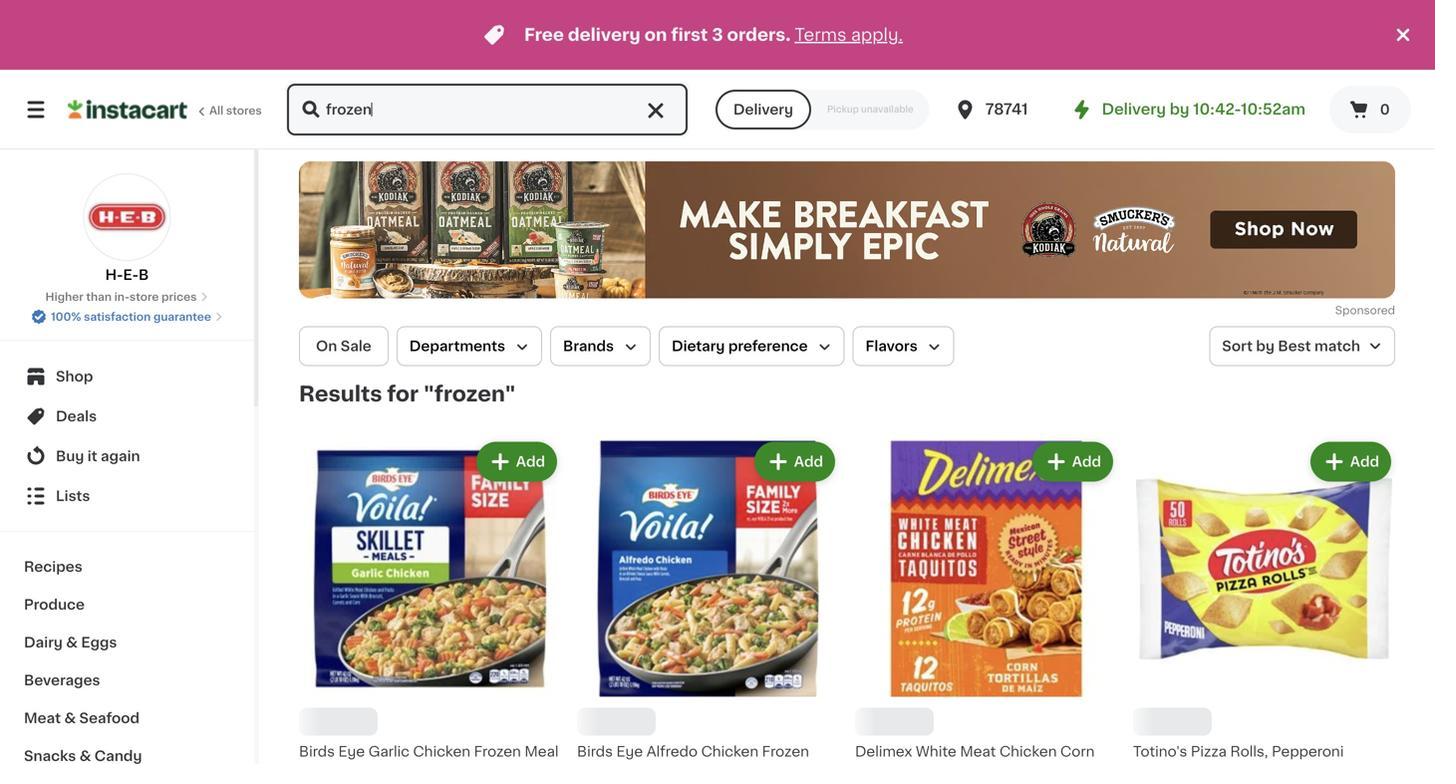 Task type: describe. For each thing, give the bounding box(es) containing it.
free
[[524, 26, 564, 43]]

on
[[316, 339, 337, 353]]

& for meat
[[64, 712, 76, 726]]

lists link
[[12, 476, 242, 516]]

product group containing 6
[[1133, 438, 1395, 764]]

h-
[[105, 268, 123, 282]]

0 button
[[1330, 86, 1411, 134]]

pizza
[[1191, 737, 1227, 751]]

nsored
[[1357, 305, 1395, 316]]

$ 9 birds eye alfredo chicken frozen meal
[[577, 711, 809, 764]]

h-e-b
[[105, 268, 149, 282]]

service type group
[[715, 90, 930, 130]]

food
[[969, 757, 1005, 764]]

100% satisfaction guarantee button
[[31, 305, 223, 325]]

1 product group from the left
[[299, 438, 561, 764]]

seafood
[[79, 712, 140, 726]]

results for "frozen"
[[299, 384, 516, 405]]

departments
[[409, 339, 505, 353]]

sale
[[341, 339, 372, 353]]

taquitos
[[855, 757, 915, 764]]

1 add button from the left
[[478, 444, 555, 480]]

flavors button
[[853, 326, 955, 366]]

• sponsored: ad: smucker's natural peanut butter, kodiak breakfast foods and the headline make breakfast simply epic. shop now. image
[[299, 161, 1395, 299]]

frozen inside $ 9 birds eye garlic chicken frozen meal
[[474, 737, 521, 751]]

departments button
[[396, 326, 542, 366]]

rolls,
[[1230, 737, 1268, 751]]

apply.
[[851, 26, 903, 43]]

all stores
[[209, 105, 262, 116]]

100% satisfaction guarantee
[[51, 311, 211, 322]]

add button for 4
[[1034, 444, 1111, 480]]

produce link
[[12, 586, 242, 624]]

eye for $ 9 birds eye garlic chicken frozen meal
[[338, 737, 365, 751]]

chicken for 9
[[701, 737, 759, 751]]

orders.
[[727, 26, 791, 43]]

beverages
[[24, 674, 100, 688]]

$ 9 birds eye garlic chicken frozen meal
[[299, 711, 559, 751]]

deals
[[56, 410, 97, 424]]

meat & seafood
[[24, 712, 140, 726]]

dietary preference
[[672, 339, 808, 353]]

buy it again
[[56, 450, 140, 463]]

delivery by 10:42-10:52am link
[[1070, 98, 1306, 122]]

meal for $ 9 birds eye garlic chicken frozen meal
[[525, 737, 559, 751]]

terms
[[795, 26, 847, 43]]

snacks inside the "$ 6 totino's pizza rolls, pepperoni flavored, frozen snacks"
[[1251, 757, 1301, 764]]

eggs
[[81, 636, 117, 650]]

meat inside $ 4 delimex white meat chicken corn taquitos frozen food snacks
[[960, 737, 996, 751]]

b
[[139, 268, 149, 282]]

instacart logo image
[[68, 98, 187, 122]]

$ for 6
[[1137, 712, 1145, 723]]

shop
[[56, 370, 93, 384]]

meat inside meat & seafood link
[[24, 712, 61, 726]]

4
[[866, 711, 881, 732]]

add for 6
[[1350, 455, 1379, 469]]

on sale button
[[299, 326, 388, 366]]

terms apply. link
[[795, 26, 903, 43]]

delimex
[[855, 737, 912, 751]]

for
[[387, 384, 419, 405]]

3
[[712, 26, 723, 43]]

eye for $ 9 birds eye alfredo chicken frozen meal
[[616, 737, 643, 751]]

recipes link
[[12, 548, 242, 586]]

frozen inside $ 9 birds eye alfredo chicken frozen meal
[[762, 737, 809, 751]]

birds for $ 9 birds eye alfredo chicken frozen meal
[[577, 737, 613, 751]]

delivery button
[[715, 90, 811, 130]]

preference
[[728, 339, 808, 353]]

first
[[671, 26, 708, 43]]

10:52am
[[1241, 102, 1306, 117]]

on sale
[[316, 339, 372, 353]]

dietary
[[672, 339, 725, 353]]

meal for $ 9 birds eye alfredo chicken frozen meal
[[577, 757, 611, 764]]

dietary preference button
[[659, 326, 845, 366]]

flavors
[[866, 339, 918, 353]]

dairy & eggs
[[24, 636, 117, 650]]

e-
[[123, 268, 139, 282]]

recipes
[[24, 560, 82, 574]]



Task type: locate. For each thing, give the bounding box(es) containing it.
0 horizontal spatial snacks
[[24, 750, 76, 763]]

snacks & candy link
[[12, 738, 242, 764]]

chicken for 4
[[1000, 737, 1057, 751]]

dairy
[[24, 636, 63, 650]]

9 for $ 9 birds eye alfredo chicken frozen meal
[[588, 711, 603, 732]]

2 horizontal spatial snacks
[[1251, 757, 1301, 764]]

$ for 4
[[859, 712, 866, 723]]

100%
[[51, 311, 81, 322]]

frozen inside the "$ 6 totino's pizza rolls, pepperoni flavored, frozen snacks"
[[1200, 757, 1248, 764]]

$
[[303, 712, 310, 723], [581, 712, 588, 723], [859, 712, 866, 723], [1137, 712, 1145, 723]]

1 eye from the left
[[338, 737, 365, 751]]

2 add from the left
[[794, 455, 823, 469]]

limited time offer region
[[0, 0, 1391, 70]]

eye inside $ 9 birds eye alfredo chicken frozen meal
[[616, 737, 643, 751]]

"frozen"
[[424, 384, 516, 405]]

by left '10:42-' on the right of page
[[1170, 102, 1190, 117]]

prices
[[162, 292, 197, 302]]

spo
[[1335, 305, 1357, 316]]

$ for 9
[[581, 712, 588, 723]]

3 product group from the left
[[855, 438, 1117, 764]]

0 vertical spatial meal
[[525, 737, 559, 751]]

snacks
[[24, 750, 76, 763], [1008, 757, 1059, 764], [1251, 757, 1301, 764]]

add for 4
[[1072, 455, 1101, 469]]

78741 button
[[954, 82, 1073, 138]]

1 birds from the left
[[299, 737, 335, 751]]

by inside field
[[1256, 339, 1275, 353]]

1 add from the left
[[516, 455, 545, 469]]

4 add button from the left
[[1312, 444, 1389, 480]]

chicken up food
[[1000, 737, 1057, 751]]

eye left garlic
[[338, 737, 365, 751]]

higher than in-store prices link
[[45, 289, 209, 305]]

by for sort
[[1256, 339, 1275, 353]]

2 add button from the left
[[756, 444, 833, 480]]

lists
[[56, 489, 90, 503]]

store
[[129, 292, 159, 302]]

meat up food
[[960, 737, 996, 751]]

product group containing 4
[[855, 438, 1117, 764]]

by right sort at the right top of page
[[1256, 339, 1275, 353]]

1 horizontal spatial meat
[[960, 737, 996, 751]]

delivery inside button
[[733, 103, 793, 117]]

1 horizontal spatial meal
[[577, 757, 611, 764]]

eye
[[338, 737, 365, 751], [616, 737, 643, 751]]

results
[[299, 384, 382, 405]]

frozen
[[474, 737, 521, 751], [762, 737, 809, 751], [918, 757, 965, 764], [1200, 757, 1248, 764]]

0
[[1380, 103, 1390, 117]]

free delivery on first 3 orders. terms apply.
[[524, 26, 903, 43]]

h-e-b logo image
[[83, 173, 171, 261]]

delivery
[[1102, 102, 1166, 117], [733, 103, 793, 117]]

it
[[87, 450, 97, 463]]

birds for $ 9 birds eye garlic chicken frozen meal
[[299, 737, 335, 751]]

corn
[[1061, 737, 1095, 751]]

best
[[1278, 339, 1311, 353]]

guarantee
[[153, 311, 211, 322]]

0 vertical spatial &
[[66, 636, 78, 650]]

&
[[66, 636, 78, 650], [64, 712, 76, 726], [79, 750, 91, 763]]

snacks inside $ 4 delimex white meat chicken corn taquitos frozen food snacks
[[1008, 757, 1059, 764]]

$ 6 totino's pizza rolls, pepperoni flavored, frozen snacks
[[1133, 711, 1344, 764]]

0 horizontal spatial chicken
[[413, 737, 470, 751]]

1 9 from the left
[[310, 711, 325, 732]]

sort by best match
[[1222, 339, 1360, 353]]

produce
[[24, 598, 85, 612]]

meal
[[525, 737, 559, 751], [577, 757, 611, 764]]

birds left alfredo
[[577, 737, 613, 751]]

2 vertical spatial &
[[79, 750, 91, 763]]

1 vertical spatial &
[[64, 712, 76, 726]]

9 for $ 9 birds eye garlic chicken frozen meal
[[310, 711, 325, 732]]

snacks & candy
[[24, 750, 142, 763]]

birds left garlic
[[299, 737, 335, 751]]

sort
[[1222, 339, 1253, 353]]

9
[[310, 711, 325, 732], [588, 711, 603, 732]]

brands
[[563, 339, 614, 353]]

delivery left '10:42-' on the right of page
[[1102, 102, 1166, 117]]

meat down beverages
[[24, 712, 61, 726]]

2 product group from the left
[[577, 438, 839, 764]]

birds inside $ 9 birds eye alfredo chicken frozen meal
[[577, 737, 613, 751]]

1 vertical spatial meat
[[960, 737, 996, 751]]

& left eggs
[[66, 636, 78, 650]]

delivery inside "link"
[[1102, 102, 1166, 117]]

chicken inside $ 9 birds eye garlic chicken frozen meal
[[413, 737, 470, 751]]

by
[[1170, 102, 1190, 117], [1256, 339, 1275, 353]]

chicken inside $ 4 delimex white meat chicken corn taquitos frozen food snacks
[[1000, 737, 1057, 751]]

0 horizontal spatial meat
[[24, 712, 61, 726]]

10:42-
[[1193, 102, 1241, 117]]

meal inside $ 9 birds eye alfredo chicken frozen meal
[[577, 757, 611, 764]]

add button for 6
[[1312, 444, 1389, 480]]

meat & seafood link
[[12, 700, 242, 738]]

than
[[86, 292, 112, 302]]

0 horizontal spatial delivery
[[733, 103, 793, 117]]

product group
[[299, 438, 561, 764], [577, 438, 839, 764], [855, 438, 1117, 764], [1133, 438, 1395, 764]]

add for 9
[[794, 455, 823, 469]]

0 horizontal spatial birds
[[299, 737, 335, 751]]

buy
[[56, 450, 84, 463]]

$ 4 delimex white meat chicken corn taquitos frozen food snacks
[[855, 711, 1095, 764]]

satisfaction
[[84, 311, 151, 322]]

eye left alfredo
[[616, 737, 643, 751]]

flavored,
[[1133, 757, 1197, 764]]

garlic
[[368, 737, 410, 751]]

9 inside $ 9 birds eye garlic chicken frozen meal
[[310, 711, 325, 732]]

$ inside $ 9 birds eye alfredo chicken frozen meal
[[581, 712, 588, 723]]

78741
[[985, 102, 1028, 117]]

1 horizontal spatial eye
[[616, 737, 643, 751]]

buy it again link
[[12, 437, 242, 476]]

0 horizontal spatial meal
[[525, 737, 559, 751]]

deals link
[[12, 397, 242, 437]]

higher
[[45, 292, 83, 302]]

$ inside $ 4 delimex white meat chicken corn taquitos frozen food snacks
[[859, 712, 866, 723]]

1 horizontal spatial birds
[[577, 737, 613, 751]]

again
[[101, 450, 140, 463]]

birds inside $ 9 birds eye garlic chicken frozen meal
[[299, 737, 335, 751]]

alfredo
[[647, 737, 698, 751]]

2 birds from the left
[[577, 737, 613, 751]]

0 horizontal spatial 9
[[310, 711, 325, 732]]

& for snacks
[[79, 750, 91, 763]]

eye inside $ 9 birds eye garlic chicken frozen meal
[[338, 737, 365, 751]]

2 horizontal spatial chicken
[[1000, 737, 1057, 751]]

delivery for delivery
[[733, 103, 793, 117]]

white
[[916, 737, 957, 751]]

& left candy
[[79, 750, 91, 763]]

1 vertical spatial meal
[[577, 757, 611, 764]]

delivery for delivery by 10:42-10:52am
[[1102, 102, 1166, 117]]

pepperoni
[[1272, 737, 1344, 751]]

stores
[[226, 105, 262, 116]]

add button
[[478, 444, 555, 480], [756, 444, 833, 480], [1034, 444, 1111, 480], [1312, 444, 1389, 480]]

delivery down orders.
[[733, 103, 793, 117]]

on
[[644, 26, 667, 43]]

None search field
[[285, 82, 690, 138]]

Search field
[[287, 84, 688, 136]]

0 vertical spatial meat
[[24, 712, 61, 726]]

by inside "link"
[[1170, 102, 1190, 117]]

add button for 9
[[756, 444, 833, 480]]

1 chicken from the left
[[413, 737, 470, 751]]

chicken right garlic
[[413, 737, 470, 751]]

snacks right food
[[1008, 757, 1059, 764]]

3 $ from the left
[[859, 712, 866, 723]]

0 horizontal spatial eye
[[338, 737, 365, 751]]

meat
[[24, 712, 61, 726], [960, 737, 996, 751]]

& for dairy
[[66, 636, 78, 650]]

Best match Sort by field
[[1209, 326, 1395, 366]]

2 chicken from the left
[[701, 737, 759, 751]]

1 horizontal spatial chicken
[[701, 737, 759, 751]]

higher than in-store prices
[[45, 292, 197, 302]]

2 9 from the left
[[588, 711, 603, 732]]

by for delivery
[[1170, 102, 1190, 117]]

1 horizontal spatial 9
[[588, 711, 603, 732]]

3 chicken from the left
[[1000, 737, 1057, 751]]

3 add from the left
[[1072, 455, 1101, 469]]

2 eye from the left
[[616, 737, 643, 751]]

4 add from the left
[[1350, 455, 1379, 469]]

6
[[1145, 711, 1159, 732]]

brands button
[[550, 326, 651, 366]]

1 horizontal spatial delivery
[[1102, 102, 1166, 117]]

1 vertical spatial by
[[1256, 339, 1275, 353]]

candy
[[94, 750, 142, 763]]

9 inside $ 9 birds eye alfredo chicken frozen meal
[[588, 711, 603, 732]]

meal inside $ 9 birds eye garlic chicken frozen meal
[[525, 737, 559, 751]]

3 add button from the left
[[1034, 444, 1111, 480]]

chicken right alfredo
[[701, 737, 759, 751]]

beverages link
[[12, 662, 242, 700]]

snacks down meat & seafood
[[24, 750, 76, 763]]

4 product group from the left
[[1133, 438, 1395, 764]]

shop link
[[12, 357, 242, 397]]

totino's
[[1133, 737, 1187, 751]]

match
[[1315, 339, 1360, 353]]

1 horizontal spatial snacks
[[1008, 757, 1059, 764]]

frozen inside $ 4 delimex white meat chicken corn taquitos frozen food snacks
[[918, 757, 965, 764]]

4 $ from the left
[[1137, 712, 1145, 723]]

0 vertical spatial by
[[1170, 102, 1190, 117]]

$ inside $ 9 birds eye garlic chicken frozen meal
[[303, 712, 310, 723]]

& down beverages
[[64, 712, 76, 726]]

dairy & eggs link
[[12, 624, 242, 662]]

$ inside the "$ 6 totino's pizza rolls, pepperoni flavored, frozen snacks"
[[1137, 712, 1145, 723]]

in-
[[114, 292, 130, 302]]

0 horizontal spatial by
[[1170, 102, 1190, 117]]

1 horizontal spatial by
[[1256, 339, 1275, 353]]

chicken inside $ 9 birds eye alfredo chicken frozen meal
[[701, 737, 759, 751]]

all
[[209, 105, 224, 116]]

all stores link
[[68, 82, 263, 138]]

delivery
[[568, 26, 641, 43]]

delivery by 10:42-10:52am
[[1102, 102, 1306, 117]]

h-e-b link
[[83, 173, 171, 285]]

1 $ from the left
[[303, 712, 310, 723]]

2 $ from the left
[[581, 712, 588, 723]]

snacks down rolls,
[[1251, 757, 1301, 764]]



Task type: vqa. For each thing, say whether or not it's contained in the screenshot.
bottommost water,
no



